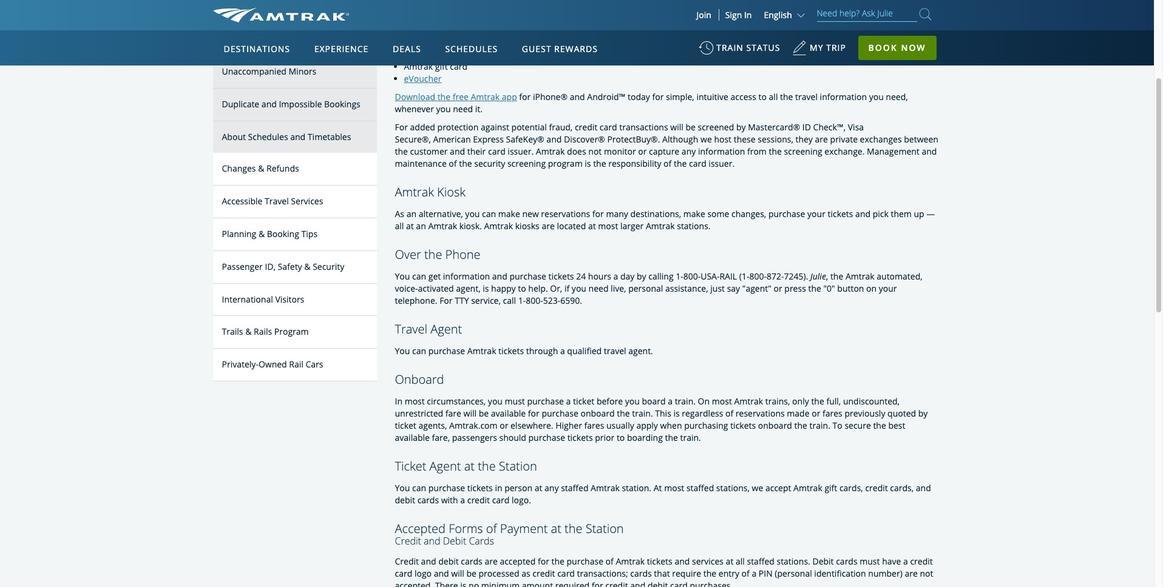 Task type: vqa. For each thing, say whether or not it's contained in the screenshot.
Payment
yes



Task type: describe. For each thing, give the bounding box(es) containing it.
we inside you can purchase tickets in person at any staffed amtrak station. at most staffed stations, we accept amtrak gift cards, credit cards, and debit cards with a credit card logo.
[[752, 483, 763, 494]]

at up over
[[406, 220, 414, 232]]

debit inside accepted forms of payment at the station credit and debit cards
[[443, 535, 466, 548]]

changes,
[[732, 208, 766, 220]]

maintenance
[[395, 158, 447, 169]]

reservations inside the as an alternative, you can make new reservations for many destinations, make some changes, purchase your tickets and pick them up — all at an amtrak kiosk. amtrak kiosks are located at most larger amtrak stations.
[[541, 208, 590, 220]]

need inside , the amtrak automated, voice-activated agent, is happy to help. or, if you need live, personal assistance, just say "agent" or press the "0" button on your telephone. for tty service, call 1-800-523-6590.
[[589, 283, 609, 294]]

or right made
[[812, 408, 820, 419]]

press
[[784, 283, 806, 294]]

for inside , the amtrak automated, voice-activated agent, is happy to help. or, if you need live, personal assistance, just say "agent" or press the "0" button on your telephone. for tty service, call 1-800-523-6590.
[[440, 295, 453, 306]]

english
[[764, 9, 792, 21]]

visitors
[[275, 294, 304, 305]]

at
[[654, 483, 662, 494]]

planning & booking tips
[[222, 228, 318, 240]]

credit inside 'credit and debit cards are accepted for the purchase of amtrak tickets and services at all staffed stations. debit cards must have a credit card logo and will be processed as credit card transactions; cards that require the entry of a pin (personal identification number) are not accepted. there is no minimum amount required for credit and debit card purchases.'
[[395, 556, 419, 568]]

the down "sessions," on the top
[[769, 146, 782, 157]]

amtrak up 'as' on the top of page
[[395, 184, 434, 200]]

any inside you can purchase tickets in person at any staffed amtrak station. at most staffed stations, we accept amtrak gift cards, credit cards, and debit cards with a credit card logo.
[[545, 483, 559, 494]]

at inside you can purchase tickets in person at any staffed amtrak station. at most staffed stations, we accept amtrak gift cards, credit cards, and debit cards with a credit card logo.
[[535, 483, 542, 494]]

the up mastercard®,
[[588, 6, 601, 17]]

will inside in most circumstances, you must purchase a ticket before you board a train. on most amtrak trains, only the full, undiscounted, unrestricted fare will be available for purchase onboard the train. this is regardless of reservations made or fares previously quoted by ticket agents, amtrak.com or elsewhere. higher fares usually apply when purchasing tickets onboard the train. to secure the best available fare, passengers should purchase tickets prior to boarding the train.
[[464, 408, 477, 419]]

purchase down travel agent
[[428, 345, 465, 357]]

1- inside , the amtrak automated, voice-activated agent, is happy to help. or, if you need live, personal assistance, just say "agent" or press the "0" button on your telephone. for tty service, call 1-800-523-6590.
[[518, 295, 526, 306]]

purchasing
[[684, 420, 728, 432]]

for inside 'for added protection against potential fraud, credit card transactions will be screened by mastercard® id check™, visa secure®, american express safekey® and discover® protectbuy®. although we host these sessions, they are private exchanges between the customer and their card issuer. amtrak does not monitor or capture any information from the screening exchange. management and maintenance of the security screening program is the responsibility of the card issuer.'
[[395, 121, 408, 133]]

require
[[672, 568, 701, 580]]

union
[[873, 24, 897, 36]]

capture
[[649, 146, 679, 157]]

card down "although"
[[689, 158, 706, 169]]

with:
[[652, 6, 671, 17]]

most up unrestricted
[[405, 396, 425, 407]]

0 horizontal spatial on
[[508, 6, 518, 17]]

at inside accepted forms of payment at the station credit and debit cards
[[551, 521, 561, 537]]

quoted
[[888, 408, 916, 419]]

the down julie
[[808, 283, 821, 294]]

0 vertical spatial an
[[407, 208, 416, 220]]

your inside , the amtrak automated, voice-activated agent, is happy to help. or, if you need live, personal assistance, just say "agent" or press the "0" button on your telephone. for tty service, call 1-800-523-6590.
[[879, 283, 897, 294]]

, the amtrak automated, voice-activated agent, is happy to help. or, if you need live, personal assistance, just say "agent" or press the "0" button on your telephone. for tty service, call 1-800-523-6590.
[[395, 271, 923, 306]]

of inside accepted forms of payment at the station credit and debit cards
[[486, 521, 497, 537]]

download the free amtrak app link
[[395, 91, 517, 102]]

at right located
[[588, 220, 596, 232]]

2 horizontal spatial 800-
[[749, 271, 767, 282]]

diners
[[771, 24, 797, 36]]

banner containing join
[[0, 0, 1154, 280]]

we inside 'for added protection against potential fraud, credit card transactions will be screened by mastercard® id check™, visa secure®, american express safekey® and discover® protectbuy®. although we host these sessions, they are private exchanges between the customer and their card issuer. amtrak does not monitor or capture any information from the screening exchange. management and maintenance of the security screening program is the responsibility of the card issuer.'
[[701, 133, 712, 145]]

or inside , the amtrak automated, voice-activated agent, is happy to help. or, if you need live, personal assistance, just say "agent" or press the "0" button on your telephone. for tty service, call 1-800-523-6590.
[[774, 283, 782, 294]]

0 vertical spatial onboard
[[581, 408, 615, 419]]

english button
[[764, 9, 808, 21]]

my trip button
[[792, 36, 846, 66]]

1 vertical spatial screening
[[507, 158, 546, 169]]

of down capture
[[664, 158, 672, 169]]

cards up identification
[[836, 556, 858, 568]]

1 vertical spatial ticket
[[395, 420, 416, 432]]

card up security
[[488, 146, 506, 157]]

before
[[597, 396, 623, 407]]

julie
[[810, 271, 826, 282]]

card down require
[[670, 581, 688, 588]]

6590.
[[560, 295, 582, 306]]

train
[[716, 42, 744, 53]]

trip
[[826, 42, 846, 53]]

amtrak up mastercard®,
[[603, 6, 632, 17]]

of up kiosk
[[449, 158, 457, 169]]

1 horizontal spatial amtrak.com
[[520, 6, 569, 17]]

1 horizontal spatial ticket
[[573, 396, 594, 407]]

trails & rails program
[[222, 326, 309, 338]]

sign in
[[725, 9, 752, 21]]

book now button
[[858, 36, 936, 60]]

the down the monitor
[[593, 158, 606, 169]]

you left board
[[625, 396, 640, 407]]

0 horizontal spatial travel
[[604, 345, 626, 357]]

schedules
[[248, 131, 288, 142]]

get
[[428, 271, 441, 282]]

card inside you can purchase tickets in person at any staffed amtrak station. at most staffed stations, we accept amtrak gift cards, credit cards, and debit cards with a credit card logo.
[[492, 495, 510, 506]]

all inside the as an alternative, you can make new reservations for many destinations, make some changes, purchase your tickets and pick them up — all at an amtrak kiosk. amtrak kiosks are located at most larger amtrak stations.
[[395, 220, 404, 232]]

a right through
[[560, 345, 565, 357]]

changes & refunds link
[[213, 153, 377, 186]]

a up this at right bottom
[[668, 396, 673, 407]]

tickets up pay,
[[434, 6, 459, 17]]

credit inside valid credit card (american express, discover®, mastercard®, visa, universal air travel plan, diners club, jcb or china union pay) apple pay, google pay tm and paypal amtrak guest rewards points amtrak gift card evoucher
[[425, 24, 448, 36]]

free
[[453, 91, 469, 102]]

unaccompanied minors
[[222, 66, 316, 77]]

for down the transactions;
[[592, 581, 603, 588]]

0 horizontal spatial staffed
[[561, 483, 589, 494]]

amtrak.com inside in most circumstances, you must purchase a ticket before you board a train. on most amtrak trains, only the full, undiscounted, unrestricted fare will be available for purchase onboard the train. this is regardless of reservations made or fares previously quoted by ticket agents, amtrak.com or elsewhere. higher fares usually apply when purchasing tickets onboard the train. to secure the best available fare, passengers should purchase tickets prior to boarding the train.
[[449, 420, 498, 432]]

will inside 'for added protection against potential fraud, credit card transactions will be screened by mastercard® id check™, visa secure®, american express safekey® and discover® protectbuy®. although we host these sessions, they are private exchanges between the customer and their card issuer. amtrak does not monitor or capture any information from the screening exchange. management and maintenance of the security screening program is the responsibility of the card issuer.'
[[670, 121, 683, 133]]

tickets left through
[[498, 345, 524, 357]]

customer
[[410, 146, 448, 157]]

for left iphone®
[[519, 91, 531, 102]]

card down the schedules
[[450, 61, 467, 72]]

cards
[[469, 535, 494, 548]]

pin
[[759, 568, 773, 580]]

iphone®
[[533, 91, 568, 102]]

stations. inside 'credit and debit cards are accepted for the purchase of amtrak tickets and services at all staffed stations. debit cards must have a credit card logo and will be processed as credit card transactions; cards that require the entry of a pin (personal identification number) are not accepted. there is no minimum amount required for credit and debit card purchases.'
[[777, 556, 810, 568]]

accepted forms of payment at the station credit and debit cards
[[395, 521, 624, 548]]

responsibility
[[608, 158, 661, 169]]

experience button
[[309, 32, 374, 66]]

the down made
[[794, 420, 807, 432]]

destinations button
[[219, 32, 295, 66]]

amtrak down apple
[[404, 48, 433, 60]]

are up processed
[[485, 556, 498, 568]]

rewards inside valid credit card (american express, discover®, mastercard®, visa, universal air travel plan, diners club, jcb or china union pay) apple pay, google pay tm and paypal amtrak guest rewards points amtrak gift card evoucher
[[461, 48, 495, 60]]

amtrak up it.
[[471, 91, 500, 102]]

(american
[[470, 24, 510, 36]]

at down passengers
[[464, 458, 475, 475]]

1 horizontal spatial debit
[[438, 556, 459, 568]]

amtrak down destinations,
[[646, 220, 675, 232]]

personal
[[628, 283, 663, 294]]

sessions,
[[758, 133, 793, 145]]

sign in button
[[725, 9, 752, 21]]

as
[[395, 208, 404, 220]]

accept
[[765, 483, 791, 494]]

are right number)
[[905, 568, 918, 580]]

id
[[802, 121, 811, 133]]

of right the entry
[[742, 568, 750, 580]]

the up in
[[478, 458, 496, 475]]

apply
[[636, 420, 658, 432]]

train. left to
[[810, 420, 830, 432]]

accessible
[[222, 196, 263, 207]]

a right "have"
[[903, 556, 908, 568]]

evoucher link
[[404, 73, 442, 84]]

tty
[[455, 295, 469, 306]]

by inside 'for added protection against potential fraud, credit card transactions will be screened by mastercard® id check™, visa secure®, american express safekey® and discover® protectbuy®. although we host these sessions, they are private exchanges between the customer and their card issuer. amtrak does not monitor or capture any information from the screening exchange. management and maintenance of the security screening program is the responsibility of the card issuer.'
[[736, 121, 746, 133]]

you left need,
[[869, 91, 884, 102]]

need inside for iphone® and android™ today for simple, intuitive access to all the travel information you need, whenever you need it.
[[453, 103, 473, 115]]

1 horizontal spatial 800-
[[683, 271, 701, 282]]

you down download the free amtrak app on the left top of the page
[[436, 103, 451, 115]]

cards left 'that'
[[630, 568, 652, 580]]

the up purchases.
[[703, 568, 716, 580]]

these
[[734, 133, 756, 145]]

tickets inside the as an alternative, you can make new reservations for many destinations, make some changes, purchase your tickets and pick them up — all at an amtrak kiosk. amtrak kiosks are located at most larger amtrak stations.
[[828, 208, 853, 220]]

1 horizontal spatial staffed
[[687, 483, 714, 494]]

amount
[[522, 581, 553, 588]]

guest inside valid credit card (american express, discover®, mastercard®, visa, universal air travel plan, diners club, jcb or china union pay) apple pay, google pay tm and paypal amtrak guest rewards points amtrak gift card evoucher
[[435, 48, 458, 60]]

payment
[[500, 521, 548, 537]]

tickets inside you can purchase tickets in person at any staffed amtrak station. at most staffed stations, we accept amtrak gift cards, credit cards, and debit cards with a credit card logo.
[[467, 483, 493, 494]]

for up amount
[[538, 556, 549, 568]]

gift inside valid credit card (american express, discover®, mastercard®, visa, universal air travel plan, diners club, jcb or china union pay) apple pay, google pay tm and paypal amtrak guest rewards points amtrak gift card evoucher
[[435, 61, 448, 72]]

with
[[441, 495, 458, 506]]

is inside 'credit and debit cards are accepted for the purchase of amtrak tickets and services at all staffed stations. debit cards must have a credit card logo and will be processed as credit card transactions; cards that require the entry of a pin (personal identification number) are not accepted. there is no minimum amount required for credit and debit card purchases.'
[[460, 581, 466, 588]]

tickets inside 'credit and debit cards are accepted for the purchase of amtrak tickets and services at all staffed stations. debit cards must have a credit card logo and will be processed as credit card transactions; cards that require the entry of a pin (personal identification number) are not accepted. there is no minimum amount required for credit and debit card purchases.'
[[647, 556, 672, 568]]

management
[[867, 146, 920, 157]]

them
[[891, 208, 912, 220]]

kiosks
[[515, 220, 540, 232]]

or inside valid credit card (american express, discover®, mastercard®, visa, universal air travel plan, diners club, jcb or china union pay) apple pay, google pay tm and paypal amtrak guest rewards points amtrak gift card evoucher
[[837, 24, 846, 36]]

the up maintenance
[[395, 146, 408, 157]]

secure®, american
[[395, 133, 471, 145]]

is inside in most circumstances, you must purchase a ticket before you board a train. on most amtrak trains, only the full, undiscounted, unrestricted fare will be available for purchase onboard the train. this is regardless of reservations made or fares previously quoted by ticket agents, amtrak.com or elsewhere. higher fares usually apply when purchasing tickets onboard the train. to secure the best available fare, passengers should purchase tickets prior to boarding the train.
[[673, 408, 680, 419]]

call
[[503, 295, 516, 306]]

purchase up higher
[[542, 408, 578, 419]]

processed
[[479, 568, 519, 580]]

amtrak inside 'credit and debit cards are accepted for the purchase of amtrak tickets and services at all staffed stations. debit cards must have a credit card logo and will be processed as credit card transactions; cards that require the entry of a pin (personal identification number) are not accepted. there is no minimum amount required for credit and debit card purchases.'
[[616, 556, 645, 568]]

logo.
[[512, 495, 531, 506]]

1 cards, from the left
[[840, 483, 863, 494]]

1 vertical spatial issuer.
[[709, 158, 735, 169]]

safety
[[278, 261, 302, 272]]

1 horizontal spatial available
[[491, 408, 526, 419]]

be inside 'for added protection against potential fraud, credit card transactions will be screened by mastercard® id check™, visa secure®, american express safekey® and discover® protectbuy®. although we host these sessions, they are private exchanges between the customer and their card issuer. amtrak does not monitor or capture any information from the screening exchange. management and maintenance of the security screening program is the responsibility of the card issuer.'
[[686, 121, 696, 133]]

are inside the as an alternative, you can make new reservations for many destinations, make some changes, purchase your tickets and pick them up — all at an amtrak kiosk. amtrak kiosks are located at most larger amtrak stations.
[[542, 220, 555, 232]]

best
[[888, 420, 905, 432]]

that
[[654, 568, 670, 580]]

not inside 'for added protection against potential fraud, credit card transactions will be screened by mastercard® id check™, visa secure®, american express safekey® and discover® protectbuy®. although we host these sessions, they are private exchanges between the customer and their card issuer. amtrak does not monitor or capture any information from the screening exchange. management and maintenance of the security screening program is the responsibility of the card issuer.'
[[588, 146, 602, 157]]

agents,
[[419, 420, 447, 432]]

you for you can get information and purchase tickets 24 hours a day by calling 1-800-usa-rail (1-800-872-7245). julie
[[395, 271, 410, 282]]

staffed inside 'credit and debit cards are accepted for the purchase of amtrak tickets and services at all staffed stations. debit cards must have a credit card logo and will be processed as credit card transactions; cards that require the entry of a pin (personal identification number) are not accepted. there is no minimum amount required for credit and debit card purchases.'
[[747, 556, 774, 568]]

1 horizontal spatial screening
[[784, 146, 822, 157]]

ticket
[[395, 458, 426, 475]]

regions map image
[[258, 101, 549, 271]]

2 horizontal spatial debit
[[648, 581, 668, 588]]

800- inside , the amtrak automated, voice-activated agent, is happy to help. or, if you need live, personal assistance, just say "agent" or press the "0" button on your telephone. for tty service, call 1-800-523-6590.
[[526, 295, 543, 306]]

accepted.
[[395, 581, 433, 588]]

purchase up elsewhere.
[[527, 396, 564, 407]]

trails
[[222, 326, 243, 338]]

the left 'free'
[[437, 91, 450, 102]]

amtrak left the station. at the right bottom of page
[[591, 483, 620, 494]]

fraud,
[[549, 121, 573, 133]]

1 horizontal spatial onboard
[[758, 420, 792, 432]]

travel inside for iphone® and android™ today for simple, intuitive access to all the travel information you need, whenever you need it.
[[795, 91, 818, 102]]

card up 'required'
[[557, 568, 575, 580]]

are inside 'for added protection against potential fraud, credit card transactions will be screened by mastercard® id check™, visa secure®, american express safekey® and discover® protectbuy®. although we host these sessions, they are private exchanges between the customer and their card issuer. amtrak does not monitor or capture any information from the screening exchange. management and maintenance of the security screening program is the responsibility of the card issuer.'
[[815, 133, 828, 145]]

logo
[[415, 568, 432, 580]]

for right today
[[652, 91, 664, 102]]

for inside the as an alternative, you can make new reservations for many destinations, make some changes, purchase your tickets and pick them up — all at an amtrak kiosk. amtrak kiosks are located at most larger amtrak stations.
[[592, 208, 604, 220]]

application inside "banner"
[[258, 101, 549, 271]]

card up "accepted."
[[395, 568, 412, 580]]

download
[[395, 91, 435, 102]]

or up should
[[500, 420, 508, 432]]

cards up no
[[461, 556, 482, 568]]

amtrak up evoucher
[[404, 61, 433, 72]]

unaccompanied minors link
[[213, 56, 377, 88]]

guest inside popup button
[[522, 43, 551, 55]]

program
[[274, 326, 309, 338]]

club,
[[799, 24, 819, 36]]

0 vertical spatial station
[[499, 458, 537, 475]]

tickets up the or,
[[548, 271, 574, 282]]

523-
[[543, 295, 560, 306]]

their
[[467, 146, 486, 157]]

your inside the as an alternative, you can make new reservations for many destinations, make some changes, purchase your tickets and pick them up — all at an amtrak kiosk. amtrak kiosks are located at most larger amtrak stations.
[[807, 208, 826, 220]]

0 horizontal spatial information
[[443, 271, 490, 282]]

0 horizontal spatial any
[[471, 6, 486, 17]]

against
[[481, 121, 509, 133]]

must inside in most circumstances, you must purchase a ticket before you board a train. on most amtrak trains, only the full, undiscounted, unrestricted fare will be available for purchase onboard the train. this is regardless of reservations made or fares previously quoted by ticket agents, amtrak.com or elsewhere. higher fares usually apply when purchasing tickets onboard the train. to secure the best available fare, passengers should purchase tickets prior to boarding the train.
[[505, 396, 525, 407]]

of inside in most circumstances, you must purchase a ticket before you board a train. on most amtrak trains, only the full, undiscounted, unrestricted fare will be available for purchase onboard the train. this is regardless of reservations made or fares previously quoted by ticket agents, amtrak.com or elsewhere. higher fares usually apply when purchasing tickets onboard the train. to secure the best available fare, passengers should purchase tickets prior to boarding the train.
[[725, 408, 733, 419]]

monitor
[[604, 146, 636, 157]]

china
[[848, 24, 870, 36]]

you for you can purchase tickets in person at any staffed amtrak station. at most staffed stations, we accept amtrak gift cards, credit cards, and debit cards with a credit card logo.
[[395, 483, 410, 494]]

boarding
[[627, 432, 663, 444]]

1 horizontal spatial travel
[[395, 321, 427, 337]]

a left the day
[[613, 271, 618, 282]]

by inside in most circumstances, you must purchase a ticket before you board a train. on most amtrak trains, only the full, undiscounted, unrestricted fare will be available for purchase onboard the train. this is regardless of reservations made or fares previously quoted by ticket agents, amtrak.com or elsewhere. higher fares usually apply when purchasing tickets onboard the train. to secure the best available fare, passengers should purchase tickets prior to boarding the train.
[[918, 408, 928, 419]]

the down when
[[665, 432, 678, 444]]

a left the pin
[[752, 568, 757, 580]]

reservations inside in most circumstances, you must purchase a ticket before you board a train. on most amtrak trains, only the full, undiscounted, unrestricted fare will be available for purchase onboard the train. this is regardless of reservations made or fares previously quoted by ticket agents, amtrak.com or elsewhere. higher fares usually apply when purchasing tickets onboard the train. to secure the best available fare, passengers should purchase tickets prior to boarding the train.
[[736, 408, 785, 419]]

0 horizontal spatial available
[[395, 432, 430, 444]]

most right the on
[[712, 396, 732, 407]]

can for tickets
[[412, 483, 426, 494]]

card up "discover®"
[[600, 121, 617, 133]]

amtrak right kiosk.
[[484, 220, 513, 232]]

pay)
[[899, 24, 915, 36]]

pick
[[873, 208, 889, 220]]

the down capture
[[674, 158, 687, 169]]

search icon image
[[919, 6, 932, 22]]

and inside you can purchase tickets in person at any staffed amtrak station. at most staffed stations, we accept amtrak gift cards, credit cards, and debit cards with a credit card logo.
[[916, 483, 931, 494]]

1 horizontal spatial 1-
[[676, 271, 683, 282]]

today
[[628, 91, 650, 102]]

services
[[692, 556, 724, 568]]

purchase down elsewhere.
[[528, 432, 565, 444]]

in inside in most circumstances, you must purchase a ticket before you board a train. on most amtrak trains, only the full, undiscounted, unrestricted fare will be available for purchase onboard the train. this is regardless of reservations made or fares previously quoted by ticket agents, amtrak.com or elsewhere. higher fares usually apply when purchasing tickets onboard the train. to secure the best available fare, passengers should purchase tickets prior to boarding the train.
[[395, 396, 402, 407]]

the down their
[[459, 158, 472, 169]]

refunds
[[266, 163, 299, 174]]

many
[[606, 208, 628, 220]]

services
[[291, 196, 323, 207]]

must inside 'credit and debit cards are accepted for the purchase of amtrak tickets and services at all staffed stations. debit cards must have a credit card logo and will be processed as credit card transactions; cards that require the entry of a pin (personal identification number) are not accepted. there is no minimum amount required for credit and debit card purchases.'
[[860, 556, 880, 568]]

of up the transactions;
[[606, 556, 614, 568]]

purchase inside you can purchase tickets in person at any staffed amtrak station. at most staffed stations, we accept amtrak gift cards, credit cards, and debit cards with a credit card logo.
[[428, 483, 465, 494]]

can for amtrak
[[412, 345, 426, 357]]

0 vertical spatial app
[[635, 6, 650, 17]]

amtrak down alternative,
[[428, 220, 457, 232]]



Task type: locate. For each thing, give the bounding box(es) containing it.
1 horizontal spatial need
[[589, 283, 609, 294]]

1 horizontal spatial all
[[736, 556, 745, 568]]

we left accept
[[752, 483, 763, 494]]

& inside changes & refunds link
[[258, 163, 264, 174]]

0 vertical spatial your
[[807, 208, 826, 220]]

travel inside accessible travel services link
[[265, 196, 289, 207]]

(1-
[[739, 271, 749, 282]]

an right 'as' on the top of page
[[407, 208, 416, 220]]

service,
[[471, 295, 501, 306]]

apple
[[404, 36, 427, 48]]

regardless
[[682, 408, 723, 419]]

1 horizontal spatial any
[[545, 483, 559, 494]]

application
[[258, 101, 549, 271]]

the inside accepted forms of payment at the station credit and debit cards
[[565, 521, 582, 537]]

debit up there
[[438, 556, 459, 568]]

1 horizontal spatial cards,
[[890, 483, 914, 494]]

0 vertical spatial to
[[759, 91, 767, 102]]

2 vertical spatial will
[[451, 568, 464, 580]]

& for booking
[[259, 228, 265, 240]]

banner
[[0, 0, 1154, 280]]

0 vertical spatial be
[[686, 121, 696, 133]]

most inside you can purchase tickets in person at any staffed amtrak station. at most staffed stations, we accept amtrak gift cards, credit cards, and debit cards with a credit card logo.
[[664, 483, 684, 494]]

an down alternative,
[[416, 220, 426, 232]]

screening down safekey®
[[507, 158, 546, 169]]

0 horizontal spatial amtrak.com
[[449, 420, 498, 432]]

transactions
[[619, 121, 668, 133]]

to inside , the amtrak automated, voice-activated agent, is happy to help. or, if you need live, personal assistance, just say "agent" or press the "0" button on your telephone. for tty service, call 1-800-523-6590.
[[518, 283, 526, 294]]

0 vertical spatial agent
[[431, 321, 462, 337]]

on inside , the amtrak automated, voice-activated agent, is happy to help. or, if you need live, personal assistance, just say "agent" or press the "0" button on your telephone. for tty service, call 1-800-523-6590.
[[866, 283, 877, 294]]

trails & rails program link
[[213, 316, 377, 349]]

tickets down higher
[[567, 432, 593, 444]]

0 horizontal spatial rewards
[[461, 48, 495, 60]]

screening
[[784, 146, 822, 157], [507, 158, 546, 169]]

be up passengers
[[479, 408, 489, 419]]

travel inside valid credit card (american express, discover®, mastercard®, visa, universal air travel plan, diners club, jcb or china union pay) apple pay, google pay tm and paypal amtrak guest rewards points amtrak gift card evoucher
[[723, 24, 748, 36]]

0 vertical spatial debit
[[395, 495, 415, 506]]

the right ','
[[830, 271, 843, 282]]

at inside 'credit and debit cards are accepted for the purchase of amtrak tickets and services at all staffed stations. debit cards must have a credit card logo and will be processed as credit card transactions; cards that require the entry of a pin (personal identification number) are not accepted. there is no minimum amount required for credit and debit card purchases.'
[[726, 556, 734, 568]]

onboard down before
[[581, 408, 615, 419]]

whenever
[[395, 103, 434, 115]]

are down check™, on the right top
[[815, 133, 828, 145]]

amtrak up button
[[846, 271, 875, 282]]

your
[[807, 208, 826, 220], [879, 283, 897, 294]]

you
[[395, 271, 410, 282], [395, 345, 410, 357], [395, 483, 410, 494]]

planning
[[222, 228, 256, 240]]

need,
[[886, 91, 908, 102]]

0 horizontal spatial by
[[637, 271, 646, 282]]

1 credit from the top
[[395, 535, 421, 548]]

agent for ticket
[[430, 458, 461, 475]]

need
[[453, 103, 473, 115], [589, 283, 609, 294]]

all inside 'credit and debit cards are accepted for the purchase of amtrak tickets and services at all staffed stations. debit cards must have a credit card logo and will be processed as credit card transactions; cards that require the entry of a pin (personal identification number) are not accepted. there is no minimum amount required for credit and debit card purchases.'
[[736, 556, 745, 568]]

the left best
[[873, 420, 886, 432]]

0 horizontal spatial need
[[453, 103, 473, 115]]

visa,
[[649, 24, 669, 36]]

at up google
[[461, 6, 469, 17]]

experience
[[314, 43, 369, 55]]

in most circumstances, you must purchase a ticket before you board a train. on most amtrak trains, only the full, undiscounted, unrestricted fare will be available for purchase onboard the train. this is regardless of reservations made or fares previously quoted by ticket agents, amtrak.com or elsewhere. higher fares usually apply when purchasing tickets onboard the train. to secure the best available fare, passengers should purchase tickets prior to boarding the train.
[[395, 396, 928, 444]]

0 horizontal spatial we
[[701, 133, 712, 145]]

1 you from the top
[[395, 271, 410, 282]]

points
[[497, 48, 522, 60]]

check™,
[[813, 121, 846, 133]]

0 vertical spatial you
[[395, 271, 410, 282]]

credit inside 'for added protection against potential fraud, credit card transactions will be screened by mastercard® id check™, visa secure®, american express safekey® and discover® protectbuy®. although we host these sessions, they are private exchanges between the customer and their card issuer. amtrak does not monitor or capture any information from the screening exchange. management and maintenance of the security screening program is the responsibility of the card issuer.'
[[575, 121, 597, 133]]

available down agents,
[[395, 432, 430, 444]]

1 horizontal spatial by
[[736, 121, 746, 133]]

1 horizontal spatial station
[[586, 521, 624, 537]]

and inside accepted forms of payment at the station credit and debit cards
[[424, 535, 440, 548]]

all inside for iphone® and android™ today for simple, intuitive access to all the travel information you need, whenever you need it.
[[769, 91, 778, 102]]

1 horizontal spatial be
[[479, 408, 489, 419]]

2 make from the left
[[683, 208, 705, 220]]

2 vertical spatial any
[[545, 483, 559, 494]]

1 horizontal spatial make
[[683, 208, 705, 220]]

2 vertical spatial all
[[736, 556, 745, 568]]

the right payment
[[565, 521, 582, 537]]

2 horizontal spatial be
[[686, 121, 696, 133]]

of up purchasing on the right
[[725, 408, 733, 419]]

1 vertical spatial we
[[752, 483, 763, 494]]

can inside you can purchase tickets in person at any staffed amtrak station. at most staffed stations, we accept amtrak gift cards, credit cards, and debit cards with a credit card logo.
[[412, 483, 426, 494]]

3 you from the top
[[395, 483, 410, 494]]

most right the at
[[664, 483, 684, 494]]

1 horizontal spatial guest
[[522, 43, 551, 55]]

station inside accepted forms of payment at the station credit and debit cards
[[586, 521, 624, 537]]

0 horizontal spatial app
[[502, 91, 517, 102]]

screening down 'they'
[[784, 146, 822, 157]]

0 horizontal spatial 1-
[[518, 295, 526, 306]]

you can purchase tickets in person at any staffed amtrak station. at most staffed stations, we accept amtrak gift cards, credit cards, and debit cards with a credit card logo.
[[395, 483, 931, 506]]

1 vertical spatial fares
[[584, 420, 604, 432]]

the up 'required'
[[552, 556, 564, 568]]

prior
[[595, 432, 615, 444]]

and inside for iphone® and android™ today for simple, intuitive access to all the travel information you need, whenever you need it.
[[570, 91, 585, 102]]

information up visa
[[820, 91, 867, 102]]

0 horizontal spatial cards,
[[840, 483, 863, 494]]

is inside , the amtrak automated, voice-activated agent, is happy to help. or, if you need live, personal assistance, just say "agent" or press the "0" button on your telephone. for tty service, call 1-800-523-6590.
[[483, 283, 489, 294]]

,
[[826, 271, 828, 282]]

2 horizontal spatial travel
[[723, 24, 748, 36]]

automated,
[[877, 271, 923, 282]]

1 vertical spatial travel
[[265, 196, 289, 207]]

1 horizontal spatial on
[[866, 283, 877, 294]]

to
[[833, 420, 842, 432]]

of
[[449, 158, 457, 169], [664, 158, 672, 169], [725, 408, 733, 419], [486, 521, 497, 537], [606, 556, 614, 568], [742, 568, 750, 580]]

staffed left stations,
[[687, 483, 714, 494]]

0 vertical spatial any
[[471, 6, 486, 17]]

paypal
[[521, 36, 547, 48]]

2 credit from the top
[[395, 556, 419, 568]]

2 vertical spatial travel
[[395, 321, 427, 337]]

information inside 'for added protection against potential fraud, credit card transactions will be screened by mastercard® id check™, visa secure®, american express safekey® and discover® protectbuy®. although we host these sessions, they are private exchanges between the customer and their card issuer. amtrak does not monitor or capture any information from the screening exchange. management and maintenance of the security screening program is the responsibility of the card issuer.'
[[698, 146, 745, 157]]

train. left the on
[[675, 396, 696, 407]]

on right the time on the left of the page
[[508, 6, 518, 17]]

information inside for iphone® and android™ today for simple, intuitive access to all the travel information you need, whenever you need it.
[[820, 91, 867, 102]]

google
[[447, 36, 475, 48]]

any down "although"
[[682, 146, 696, 157]]

express,
[[512, 24, 545, 36]]

2 vertical spatial by
[[918, 408, 928, 419]]

1 make from the left
[[498, 208, 520, 220]]

0 horizontal spatial fares
[[584, 420, 604, 432]]

agent for travel
[[431, 321, 462, 337]]

guest down express,
[[522, 43, 551, 55]]

is left no
[[460, 581, 466, 588]]

1 vertical spatial app
[[502, 91, 517, 102]]

can inside the as an alternative, you can make new reservations for many destinations, make some changes, purchase your tickets and pick them up — all at an amtrak kiosk. amtrak kiosks are located at most larger amtrak stations.
[[482, 208, 496, 220]]

0 horizontal spatial all
[[395, 220, 404, 232]]

pay,
[[429, 36, 445, 48]]

purchase
[[395, 6, 432, 17]]

800- up "assistance,"
[[683, 271, 701, 282]]

app
[[635, 6, 650, 17], [502, 91, 517, 102]]

is down the does on the top of page
[[585, 158, 591, 169]]

to for happy
[[518, 283, 526, 294]]

you right circumstances,
[[488, 396, 503, 407]]

to for access
[[759, 91, 767, 102]]

or right jcb
[[837, 24, 846, 36]]

will up there
[[451, 568, 464, 580]]

1 vertical spatial not
[[920, 568, 933, 580]]

between
[[904, 133, 938, 145]]

0 vertical spatial for
[[395, 121, 408, 133]]

a inside you can purchase tickets in person at any staffed amtrak station. at most staffed stations, we accept amtrak gift cards, credit cards, and debit cards with a credit card logo.
[[460, 495, 465, 506]]

credit inside accepted forms of payment at the station credit and debit cards
[[395, 535, 421, 548]]

2 horizontal spatial by
[[918, 408, 928, 419]]

onboard down trains,
[[758, 420, 792, 432]]

international visitors
[[222, 294, 304, 305]]

& left booking
[[259, 228, 265, 240]]

0 vertical spatial on
[[508, 6, 518, 17]]

duplicate and impossible bookings
[[222, 98, 360, 110]]

0 horizontal spatial onboard
[[581, 408, 615, 419]]

all down 'as' on the top of page
[[395, 220, 404, 232]]

or inside 'for added protection against potential fraud, credit card transactions will be screened by mastercard® id check™, visa secure®, american express safekey® and discover® protectbuy®. although we host these sessions, they are private exchanges between the customer and their card issuer. amtrak does not monitor or capture any information from the screening exchange. management and maintenance of the security screening program is the responsibility of the card issuer.'
[[638, 146, 647, 157]]

agent,
[[456, 283, 481, 294]]

exchanges
[[860, 133, 902, 145]]

join button
[[689, 9, 719, 21]]

time
[[488, 6, 506, 17]]

0 vertical spatial amtrak.com
[[520, 6, 569, 17]]

forms
[[449, 521, 483, 537]]

0 horizontal spatial gift
[[435, 61, 448, 72]]

credit
[[425, 24, 448, 36], [575, 121, 597, 133], [865, 483, 888, 494], [467, 495, 490, 506], [910, 556, 933, 568], [533, 568, 555, 580], [605, 581, 628, 588]]

accepted
[[500, 556, 536, 568]]

purchase up with
[[428, 483, 465, 494]]

not inside 'credit and debit cards are accepted for the purchase of amtrak tickets and services at all staffed stations. debit cards must have a credit card logo and will be processed as credit card transactions; cards that require the entry of a pin (personal identification number) are not accepted. there is no minimum amount required for credit and debit card purchases.'
[[920, 568, 933, 580]]

at
[[461, 6, 469, 17], [406, 220, 414, 232], [588, 220, 596, 232], [464, 458, 475, 475], [535, 483, 542, 494], [551, 521, 561, 537], [726, 556, 734, 568]]

for inside in most circumstances, you must purchase a ticket before you board a train. on most amtrak trains, only the full, undiscounted, unrestricted fare will be available for purchase onboard the train. this is regardless of reservations made or fares previously quoted by ticket agents, amtrak.com or elsewhere. higher fares usually apply when purchasing tickets onboard the train. to secure the best available fare, passengers should purchase tickets prior to boarding the train.
[[528, 408, 540, 419]]

day
[[620, 271, 635, 282]]

train status link
[[699, 36, 780, 66]]

1 horizontal spatial rewards
[[554, 43, 598, 55]]

the inside for iphone® and android™ today for simple, intuitive access to all the travel information you need, whenever you need it.
[[780, 91, 793, 102]]

for left added
[[395, 121, 408, 133]]

you right if
[[572, 283, 586, 294]]

stations.
[[677, 220, 711, 232], [777, 556, 810, 568]]

purchase inside 'credit and debit cards are accepted for the purchase of amtrak tickets and services at all staffed stations. debit cards must have a credit card logo and will be processed as credit card transactions; cards that require the entry of a pin (personal identification number) are not accepted. there is no minimum amount required for credit and debit card purchases.'
[[567, 556, 603, 568]]

you inside you can purchase tickets in person at any staffed amtrak station. at most staffed stations, we accept amtrak gift cards, credit cards, and debit cards with a credit card logo.
[[395, 483, 410, 494]]

can down 'ticket'
[[412, 483, 426, 494]]

timetables
[[308, 131, 351, 142]]

1 horizontal spatial for
[[440, 295, 453, 306]]

2 you from the top
[[395, 345, 410, 357]]

voice-
[[395, 283, 418, 294]]

purchase up help.
[[510, 271, 546, 282]]

available up should
[[491, 408, 526, 419]]

& for rails
[[245, 326, 252, 338]]

card down in
[[492, 495, 510, 506]]

0 vertical spatial reservations
[[541, 208, 590, 220]]

status
[[746, 42, 780, 53]]

be inside in most circumstances, you must purchase a ticket before you board a train. on most amtrak trains, only the full, undiscounted, unrestricted fare will be available for purchase onboard the train. this is regardless of reservations made or fares previously quoted by ticket agents, amtrak.com or elsewhere. higher fares usually apply when purchasing tickets onboard the train. to secure the best available fare, passengers should purchase tickets prior to boarding the train.
[[479, 408, 489, 419]]

& inside the "planning & booking tips" link
[[259, 228, 265, 240]]

card up google
[[450, 24, 468, 36]]

1- right call
[[518, 295, 526, 306]]

1 vertical spatial travel
[[604, 345, 626, 357]]

and inside the as an alternative, you can make new reservations for many destinations, make some changes, purchase your tickets and pick them up — all at an amtrak kiosk. amtrak kiosks are located at most larger amtrak stations.
[[855, 208, 871, 220]]

book now
[[868, 42, 926, 53]]

will inside 'credit and debit cards are accepted for the purchase of amtrak tickets and services at all staffed stations. debit cards must have a credit card logo and will be processed as credit card transactions; cards that require the entry of a pin (personal identification number) are not accepted. there is no minimum amount required for credit and debit card purchases.'
[[451, 568, 464, 580]]

0 horizontal spatial be
[[466, 568, 476, 580]]

only
[[792, 396, 809, 407]]

download the free amtrak app
[[395, 91, 517, 102]]

travel down sign in the top right of the page
[[723, 24, 748, 36]]

stations. inside the as an alternative, you can make new reservations for many destinations, make some changes, purchase your tickets and pick them up — all at an amtrak kiosk. amtrak kiosks are located at most larger amtrak stations.
[[677, 220, 711, 232]]

debit inside you can purchase tickets in person at any staffed amtrak station. at most staffed stations, we accept amtrak gift cards, credit cards, and debit cards with a credit card logo.
[[395, 495, 415, 506]]

1 vertical spatial any
[[682, 146, 696, 157]]

happy
[[491, 283, 516, 294]]

no
[[469, 581, 479, 588]]

1 horizontal spatial in
[[744, 9, 752, 21]]

onboard
[[395, 371, 444, 388]]

1 horizontal spatial we
[[752, 483, 763, 494]]

be inside 'credit and debit cards are accepted for the purchase of amtrak tickets and services at all staffed stations. debit cards must have a credit card logo and will be processed as credit card transactions; cards that require the entry of a pin (personal identification number) are not accepted. there is no minimum amount required for credit and debit card purchases.'
[[466, 568, 476, 580]]

amtrak inside in most circumstances, you must purchase a ticket before you board a train. on most amtrak trains, only the full, undiscounted, unrestricted fare will be available for purchase onboard the train. this is regardless of reservations made or fares previously quoted by ticket agents, amtrak.com or elsewhere. higher fares usually apply when purchasing tickets onboard the train. to secure the best available fare, passengers should purchase tickets prior to boarding the train.
[[734, 396, 763, 407]]

1 horizontal spatial not
[[920, 568, 933, 580]]

higher
[[556, 420, 582, 432]]

all right the access on the top
[[769, 91, 778, 102]]

tickets right purchasing on the right
[[730, 420, 756, 432]]

as
[[522, 568, 530, 580]]

train status
[[716, 42, 780, 53]]

schedules
[[445, 43, 498, 55]]

0 vertical spatial issuer.
[[508, 146, 534, 157]]

planning & booking tips link
[[213, 219, 377, 251]]

1 horizontal spatial issuer.
[[709, 158, 735, 169]]

valid
[[404, 24, 423, 36]]

1 vertical spatial station
[[586, 521, 624, 537]]

a up higher
[[566, 396, 571, 407]]

you inside , the amtrak automated, voice-activated agent, is happy to help. or, if you need live, personal assistance, just say "agent" or press the "0" button on your telephone. for tty service, call 1-800-523-6590.
[[572, 283, 586, 294]]

0 horizontal spatial station
[[499, 458, 537, 475]]

the up mastercard®
[[780, 91, 793, 102]]

the left full,
[[811, 396, 824, 407]]

amtrak.com up passengers
[[449, 420, 498, 432]]

security
[[313, 261, 344, 272]]

in inside "banner"
[[744, 9, 752, 21]]

1 vertical spatial on
[[866, 283, 877, 294]]

help.
[[528, 283, 548, 294]]

travel down "telephone."
[[395, 321, 427, 337]]

1 horizontal spatial travel
[[795, 91, 818, 102]]

amtrak down service,
[[467, 345, 496, 357]]

0 vertical spatial stations.
[[677, 220, 711, 232]]

must up elsewhere.
[[505, 396, 525, 407]]

is inside 'for added protection against potential fraud, credit card transactions will be screened by mastercard® id check™, visa secure®, american express safekey® and discover® protectbuy®. although we host these sessions, they are private exchanges between the customer and their card issuer. amtrak does not monitor or capture any information from the screening exchange. management and maintenance of the security screening program is the responsibility of the card issuer.'
[[585, 158, 591, 169]]

& inside passenger id, safety & security link
[[304, 261, 311, 272]]

& right safety
[[304, 261, 311, 272]]

will up "although"
[[670, 121, 683, 133]]

2 cards, from the left
[[890, 483, 914, 494]]

be
[[686, 121, 696, 133], [479, 408, 489, 419], [466, 568, 476, 580]]

0 horizontal spatial your
[[807, 208, 826, 220]]

amtrak inside , the amtrak automated, voice-activated agent, is happy to help. or, if you need live, personal assistance, just say "agent" or press the "0" button on your telephone. for tty service, call 1-800-523-6590.
[[846, 271, 875, 282]]

secure
[[845, 420, 871, 432]]

passenger id, safety & security link
[[213, 251, 377, 284]]

debit left cards
[[443, 535, 466, 548]]

discover®
[[564, 133, 605, 145]]

not down "discover®"
[[588, 146, 602, 157]]

7245).
[[784, 271, 808, 282]]

0 horizontal spatial make
[[498, 208, 520, 220]]

accepted
[[395, 521, 446, 537]]

in right sign in the top right of the page
[[744, 9, 752, 21]]

debit inside 'credit and debit cards are accepted for the purchase of amtrak tickets and services at all staffed stations. debit cards must have a credit card logo and will be processed as credit card transactions; cards that require the entry of a pin (personal identification number) are not accepted. there is no minimum amount required for credit and debit card purchases.'
[[812, 556, 834, 568]]

can for information
[[412, 271, 426, 282]]

purchase right changes,
[[768, 208, 805, 220]]

1 vertical spatial to
[[518, 283, 526, 294]]

1 horizontal spatial app
[[635, 6, 650, 17]]

entry
[[719, 568, 739, 580]]

international
[[222, 294, 273, 305]]

& for refunds
[[258, 163, 264, 174]]

tickets left pick at the right of the page
[[828, 208, 853, 220]]

changes
[[222, 163, 256, 174]]

staffed right person
[[561, 483, 589, 494]]

debit
[[443, 535, 466, 548], [812, 556, 834, 568]]

stations. up (personal
[[777, 556, 810, 568]]

any inside 'for added protection against potential fraud, credit card transactions will be screened by mastercard® id check™, visa secure®, american express safekey® and discover® protectbuy®. although we host these sessions, they are private exchanges between the customer and their card issuer. amtrak does not monitor or capture any information from the screening exchange. management and maintenance of the security screening program is the responsibility of the card issuer.'
[[682, 146, 696, 157]]

rewards down the discover®,
[[554, 43, 598, 55]]

most inside the as an alternative, you can make new reservations for many destinations, make some changes, purchase your tickets and pick them up — all at an amtrak kiosk. amtrak kiosks are located at most larger amtrak stations.
[[598, 220, 618, 232]]

app up against
[[502, 91, 517, 102]]

cards inside you can purchase tickets in person at any staffed amtrak station. at most staffed stations, we accept amtrak gift cards, credit cards, and debit cards with a credit card logo.
[[417, 495, 439, 506]]

purchase inside the as an alternative, you can make new reservations for many destinations, make some changes, purchase your tickets and pick them up — all at an amtrak kiosk. amtrak kiosks are located at most larger amtrak stations.
[[768, 208, 805, 220]]

to inside in most circumstances, you must purchase a ticket before you board a train. on most amtrak trains, only the full, undiscounted, unrestricted fare will be available for purchase onboard the train. this is regardless of reservations made or fares previously quoted by ticket agents, amtrak.com or elsewhere. higher fares usually apply when purchasing tickets onboard the train. to secure the best available fare, passengers should purchase tickets prior to boarding the train.
[[617, 432, 625, 444]]

1 horizontal spatial fares
[[823, 408, 842, 419]]

train. down purchasing on the right
[[680, 432, 701, 444]]

there
[[435, 581, 458, 588]]

join
[[697, 9, 711, 21]]

1 vertical spatial credit
[[395, 556, 419, 568]]

1 vertical spatial will
[[464, 408, 477, 419]]

1 vertical spatial all
[[395, 220, 404, 232]]

and inside valid credit card (american express, discover®, mastercard®, visa, universal air travel plan, diners club, jcb or china union pay) apple pay, google pay tm and paypal amtrak guest rewards points amtrak gift card evoucher
[[503, 36, 518, 48]]

does
[[567, 146, 586, 157]]

0 horizontal spatial issuer.
[[508, 146, 534, 157]]

0 vertical spatial available
[[491, 408, 526, 419]]

1 vertical spatial 1-
[[518, 295, 526, 306]]

amtrak image
[[213, 8, 349, 22]]

new
[[522, 208, 539, 220]]

1 horizontal spatial your
[[879, 283, 897, 294]]

train. up apply
[[632, 408, 653, 419]]

you up voice-
[[395, 271, 410, 282]]

1 horizontal spatial information
[[698, 146, 745, 157]]

for up elsewhere.
[[528, 408, 540, 419]]

0 vertical spatial will
[[670, 121, 683, 133]]

make left some
[[683, 208, 705, 220]]

available
[[491, 408, 526, 419], [395, 432, 430, 444]]

0 horizontal spatial 800-
[[526, 295, 543, 306]]

most down many
[[598, 220, 618, 232]]

for
[[395, 121, 408, 133], [440, 295, 453, 306]]

button
[[837, 283, 864, 294]]

unaccompanied
[[222, 66, 286, 77]]

the up get
[[424, 246, 442, 263]]

have
[[882, 556, 901, 568]]

purchase tickets at any time on amtrak.com and the amtrak app with:
[[395, 6, 671, 17]]

guest down pay,
[[435, 48, 458, 60]]

2 vertical spatial be
[[466, 568, 476, 580]]

gift inside you can purchase tickets in person at any staffed amtrak station. at most staffed stations, we accept amtrak gift cards, credit cards, and debit cards with a credit card logo.
[[825, 483, 837, 494]]

2 vertical spatial debit
[[648, 581, 668, 588]]

required
[[555, 581, 590, 588]]

the up usually
[[617, 408, 630, 419]]

reservations up located
[[541, 208, 590, 220]]

protectbuy®.
[[607, 133, 660, 145]]

1 vertical spatial an
[[416, 220, 426, 232]]

1 vertical spatial information
[[698, 146, 745, 157]]

for left tty
[[440, 295, 453, 306]]

0 horizontal spatial travel
[[265, 196, 289, 207]]

agent down fare,
[[430, 458, 461, 475]]

amtrak right accept
[[793, 483, 822, 494]]

0 vertical spatial ticket
[[573, 396, 594, 407]]

amtrak inside 'for added protection against potential fraud, credit card transactions will be screened by mastercard® id check™, visa secure®, american express safekey® and discover® protectbuy®. although we host these sessions, they are private exchanges between the customer and their card issuer. amtrak does not monitor or capture any information from the screening exchange. management and maintenance of the security screening program is the responsibility of the card issuer.'
[[536, 146, 565, 157]]

station
[[499, 458, 537, 475], [586, 521, 624, 537]]

identification
[[814, 568, 866, 580]]

1 vertical spatial debit
[[812, 556, 834, 568]]

privately-owned rail cars
[[222, 359, 323, 370]]

station up person
[[499, 458, 537, 475]]

you inside the as an alternative, you can make new reservations for many destinations, make some changes, purchase your tickets and pick them up — all at an amtrak kiosk. amtrak kiosks are located at most larger amtrak stations.
[[465, 208, 480, 220]]

Please enter your search item search field
[[817, 6, 917, 22]]

0 vertical spatial must
[[505, 396, 525, 407]]

or,
[[550, 283, 562, 294]]

2 horizontal spatial to
[[759, 91, 767, 102]]

1 vertical spatial available
[[395, 432, 430, 444]]

& inside trails & rails program link
[[245, 326, 252, 338]]

0 horizontal spatial to
[[518, 283, 526, 294]]

rewards down pay
[[461, 48, 495, 60]]

you for you can purchase amtrak tickets through a qualified travel agent.
[[395, 345, 410, 357]]

impossible
[[279, 98, 322, 110]]

rewards inside guest rewards popup button
[[554, 43, 598, 55]]

for
[[519, 91, 531, 102], [652, 91, 664, 102], [592, 208, 604, 220], [528, 408, 540, 419], [538, 556, 549, 568], [592, 581, 603, 588]]

host
[[714, 133, 732, 145]]

information down host
[[698, 146, 745, 157]]

1 vertical spatial gift
[[825, 483, 837, 494]]

a right with
[[460, 495, 465, 506]]

0 horizontal spatial reservations
[[541, 208, 590, 220]]

0 horizontal spatial debit
[[443, 535, 466, 548]]



